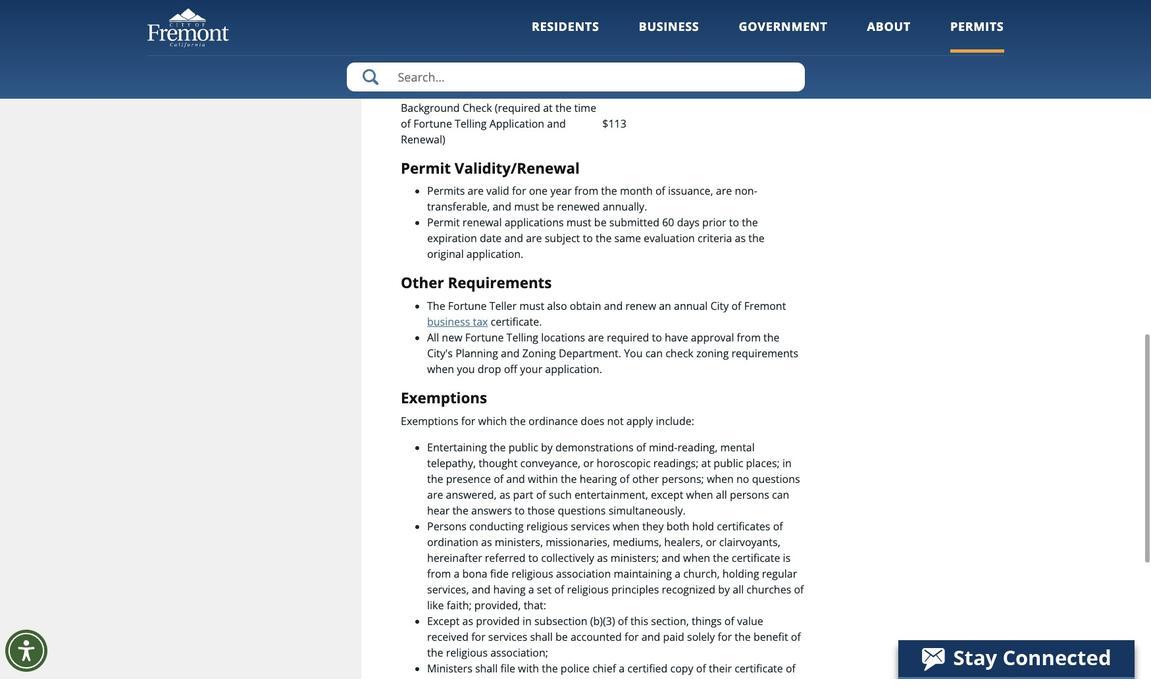 Task type: vqa. For each thing, say whether or not it's contained in the screenshot.
Center to the right
no



Task type: describe. For each thing, give the bounding box(es) containing it.
when inside other requirements the fortune teller must also obtain and renew an annual city of fremont business tax certificate. all new fortune telling locations are required to have approval from the city's planning and zoning department. you can check zoning requirements when you drop off your application.
[[427, 362, 454, 377]]

of up clairvoyants,
[[773, 519, 783, 534]]

and inside the annual fees fees are applicable to new and renewing applications, to recover administrative costs:
[[534, 27, 552, 41]]

of left mind-
[[637, 440, 646, 455]]

0 vertical spatial application
[[461, 69, 516, 83]]

2 vertical spatial fortune
[[465, 331, 504, 345]]

and down healers,
[[662, 551, 681, 565]]

ministers;
[[611, 551, 659, 565]]

received
[[427, 630, 469, 644]]

and down bona
[[472, 583, 491, 597]]

telling inside other requirements the fortune teller must also obtain and renew an annual city of fremont business tax certificate. all new fortune telling locations are required to have approval from the city's planning and zoning department. you can check zoning requirements when you drop off your application.
[[507, 331, 539, 345]]

0 vertical spatial their
[[709, 662, 732, 676]]

fortune inside background check (required at the time of fortune telling application and renewal) $113
[[414, 116, 452, 131]]

as up association
[[597, 551, 608, 565]]

the inside exemptions exemptions for which the ordinance does not apply include:
[[510, 414, 526, 428]]

the left same
[[596, 231, 612, 246]]

demonstrations
[[556, 440, 634, 455]]

to right the prior on the right top of the page
[[729, 216, 740, 230]]

0 vertical spatial all
[[716, 488, 727, 502]]

conveyance,
[[521, 456, 581, 471]]

new inside other requirements the fortune teller must also obtain and renew an annual city of fremont business tax certificate. all new fortune telling locations are required to have approval from the city's planning and zoning department. you can check zoning requirements when you drop off your application.
[[442, 331, 463, 345]]

0 vertical spatial must
[[514, 200, 539, 214]]

quick
[[835, 26, 876, 42]]

applicable
[[445, 27, 495, 41]]

entertaining the public by demonstrations of mind-reading, mental telepathy, thought conveyance, or horoscopic readings; at public places; in the presence of and within the hearing of other persons; when no questions are answered, as part of such entertainment, except when all persons can hear the answers to those questions simultaneously. persons conducting religious services when they both hold certificates of ordination as ministers, missionaries, mediums, healers, or clairvoyants, hereinafter referred to collectively as ministers; and when the certificate is from a bona fide religious association maintaining a church, holding regular services, and having a set of religious principles recognized by all churches of like faith; provided, that: except as provided in subsection (b)(3) of this section, things of value received for services shall be accounted for and paid solely for the benefit of the religious association; ministers shall file with the police chief a certified copy of their certificate of ordination with their names, ages, street addresses, and phone number
[[427, 440, 804, 680]]

like
[[427, 598, 444, 613]]

check
[[666, 346, 694, 361]]

the up names,
[[542, 662, 558, 676]]

government
[[739, 18, 828, 34]]

of up those
[[536, 488, 546, 502]]

$30
[[603, 85, 621, 99]]

a up recognized
[[675, 567, 681, 581]]

$113
[[603, 116, 627, 131]]

part
[[513, 488, 534, 502]]

new permit application
[[401, 69, 516, 83]]

permit up 'expiration'
[[427, 216, 460, 230]]

0 horizontal spatial their
[[505, 677, 528, 680]]

entertaining
[[427, 440, 487, 455]]

when left no
[[707, 472, 734, 486]]

prior
[[703, 216, 727, 230]]

1 horizontal spatial with
[[518, 662, 539, 676]]

renewing
[[555, 27, 601, 41]]

annually.
[[603, 200, 648, 214]]

does
[[581, 414, 605, 428]]

are down applications
[[526, 231, 542, 246]]

government link
[[739, 18, 828, 52]]

ordinance
[[529, 414, 578, 428]]

addresses,
[[629, 677, 682, 680]]

the down non-
[[742, 216, 758, 230]]

for inside exemptions exemptions for which the ordinance does not apply include:
[[461, 414, 476, 428]]

set
[[537, 583, 552, 597]]

for down this
[[625, 630, 639, 644]]

churches
[[747, 583, 792, 597]]

quick links
[[835, 26, 917, 42]]

and left renew
[[604, 299, 623, 313]]

referred
[[485, 551, 526, 565]]

at inside entertaining the public by demonstrations of mind-reading, mental telepathy, thought conveyance, or horoscopic readings; at public places; in the presence of and within the hearing of other persons; when no questions are answered, as part of such entertainment, except when all persons can hear the answers to those questions simultaneously. persons conducting religious services when they both hold certificates of ordination as ministers, missionaries, mediums, healers, or clairvoyants, hereinafter referred to collectively as ministers; and when the certificate is from a bona fide religious association maintaining a church, holding regular services, and having a set of religious principles recognized by all churches of like faith; provided, that: except as provided in subsection (b)(3) of this section, things of value received for services shall be accounted for and paid solely for the benefit of the religious association; ministers shall file with the police chief a certified copy of their certificate of ordination with their names, ages, street addresses, and phone number
[[702, 456, 711, 471]]

teller
[[490, 299, 517, 313]]

as left part
[[500, 488, 511, 502]]

permits link
[[951, 18, 1005, 52]]

as down faith;
[[463, 614, 473, 629]]

2 ordination from the top
[[427, 677, 479, 680]]

drop
[[478, 362, 501, 377]]

reading,
[[678, 440, 718, 455]]

to right subject
[[583, 231, 593, 246]]

and down copy on the bottom right
[[684, 677, 703, 680]]

month
[[620, 184, 653, 198]]

the down received
[[427, 646, 443, 660]]

the up such
[[561, 472, 577, 486]]

provided
[[476, 614, 520, 629]]

2 horizontal spatial be
[[594, 216, 607, 230]]

and up off
[[501, 346, 520, 361]]

such
[[549, 488, 572, 502]]

the up church,
[[713, 551, 729, 565]]

days
[[677, 216, 700, 230]]

can inside entertaining the public by demonstrations of mind-reading, mental telepathy, thought conveyance, or horoscopic readings; at public places; in the presence of and within the hearing of other persons; when no questions are answered, as part of such entertainment, except when all persons can hear the answers to those questions simultaneously. persons conducting religious services when they both hold certificates of ordination as ministers, missionaries, mediums, healers, or clairvoyants, hereinafter referred to collectively as ministers; and when the certificate is from a bona fide religious association maintaining a church, holding regular services, and having a set of religious principles recognized by all churches of like faith; provided, that: except as provided in subsection (b)(3) of this section, things of value received for services shall be accounted for and paid solely for the benefit of the religious association; ministers shall file with the police chief a certified copy of their certificate of ordination with their names, ages, street addresses, and phone number
[[772, 488, 790, 502]]

and down valid
[[493, 200, 512, 214]]

you
[[457, 362, 475, 377]]

of right set
[[555, 583, 565, 597]]

of left this
[[618, 614, 628, 629]]

the down answered,
[[453, 504, 469, 518]]

1 vertical spatial must
[[567, 216, 592, 230]]

a up "street"
[[619, 662, 625, 676]]

also
[[547, 299, 567, 313]]

apply
[[627, 414, 653, 428]]

phone
[[706, 677, 737, 680]]

renewed
[[557, 200, 600, 214]]

criteria
[[698, 231, 733, 246]]

an
[[659, 299, 672, 313]]

1 vertical spatial fees
[[401, 27, 423, 41]]

department.
[[559, 346, 622, 361]]

1 vertical spatial or
[[706, 535, 717, 550]]

mind-
[[649, 440, 678, 455]]

0 horizontal spatial or
[[584, 456, 594, 471]]

stay connected image
[[899, 641, 1134, 678]]

subject
[[545, 231, 580, 246]]

the inside other requirements the fortune teller must also obtain and renew an annual city of fremont business tax certificate. all new fortune telling locations are required to have approval from the city's planning and zoning department. you can check zoning requirements when you drop off your application.
[[764, 331, 780, 345]]

expiration
[[427, 231, 477, 246]]

accounted
[[571, 630, 622, 644]]

provided,
[[475, 598, 521, 613]]

requirements
[[732, 346, 799, 361]]

renewal)
[[401, 132, 446, 147]]

(b)(3)
[[591, 614, 615, 629]]

answered,
[[446, 488, 497, 502]]

planning
[[456, 346, 498, 361]]

new
[[401, 69, 423, 83]]

other requirements the fortune teller must also obtain and renew an annual city of fremont business tax certificate. all new fortune telling locations are required to have approval from the city's planning and zoning department. you can check zoning requirements when you drop off your application.
[[401, 273, 799, 377]]

and right date
[[505, 231, 523, 246]]

names,
[[531, 677, 567, 680]]

to right applicable
[[498, 27, 508, 41]]

of down the benefit
[[786, 662, 796, 676]]

permit down renewal)
[[401, 158, 451, 178]]

1 horizontal spatial by
[[719, 583, 730, 597]]

bona
[[463, 567, 488, 581]]

administrative
[[721, 27, 791, 41]]

0 vertical spatial certificate
[[732, 551, 781, 565]]

of right the benefit
[[791, 630, 801, 644]]

transferable,
[[427, 200, 490, 214]]

the up annually.
[[601, 184, 618, 198]]

telling inside background check (required at the time of fortune telling application and renewal) $113
[[455, 116, 487, 131]]

fremont inside other requirements the fortune teller must also obtain and renew an annual city of fremont business tax certificate. all new fortune telling locations are required to have approval from the city's planning and zoning department. you can check zoning requirements when you drop off your application.
[[744, 299, 786, 313]]

recover
[[681, 27, 718, 41]]

readings;
[[654, 456, 699, 471]]

1 horizontal spatial in
[[783, 456, 792, 471]]

holding
[[723, 567, 760, 581]]

religious up ministers
[[446, 646, 488, 660]]

permits inside permit validity/renewal permits are valid for one year from the month of issuance, are non- transferable, and must be renewed annually. permit renewal applications must be submitted 60 days prior to the expiration date and are subject to the same evaluation criteria as the original application.
[[427, 184, 465, 198]]

other
[[633, 472, 659, 486]]

annual permit renewal
[[401, 85, 515, 99]]

religious down those
[[527, 519, 568, 534]]

certificate.
[[491, 315, 542, 329]]

religious up set
[[512, 567, 554, 581]]

be inside entertaining the public by demonstrations of mind-reading, mental telepathy, thought conveyance, or horoscopic readings; at public places; in the presence of and within the hearing of other persons; when no questions are answered, as part of such entertainment, except when all persons can hear the answers to those questions simultaneously. persons conducting religious services when they both hold certificates of ordination as ministers, missionaries, mediums, healers, or clairvoyants, hereinafter referred to collectively as ministers; and when the certificate is from a bona fide religious association maintaining a church, holding regular services, and having a set of religious principles recognized by all churches of like faith; provided, that: except as provided in subsection (b)(3) of this section, things of value received for services shall be accounted for and paid solely for the benefit of the religious association; ministers shall file with the police chief a certified copy of their certificate of ordination with their names, ages, street addresses, and phone number
[[556, 630, 568, 644]]

of right copy on the bottom right
[[697, 662, 706, 676]]

2 exemptions from the top
[[401, 414, 459, 428]]

business tax link
[[427, 315, 488, 329]]

for inside permit validity/renewal permits are valid for one year from the month of issuance, are non- transferable, and must be renewed annually. permit renewal applications must be submitted 60 days prior to the expiration date and are subject to the same evaluation criteria as the original application.
[[512, 184, 526, 198]]

subsection
[[535, 614, 588, 629]]

application inside background check (required at the time of fortune telling application and renewal) $113
[[490, 116, 545, 131]]

of down regular
[[794, 583, 804, 597]]

to inside other requirements the fortune teller must also obtain and renew an annual city of fremont business tax certificate. all new fortune telling locations are required to have approval from the city's planning and zoning department. you can check zoning requirements when you drop off your application.
[[652, 331, 662, 345]]

renew
[[626, 299, 657, 313]]

one
[[529, 184, 548, 198]]

hereinafter
[[427, 551, 482, 565]]

recognized
[[662, 583, 716, 597]]

evaluation
[[644, 231, 695, 246]]

city's
[[427, 346, 453, 361]]

when down persons;
[[687, 488, 714, 502]]

costs:
[[401, 43, 429, 57]]

benefit
[[754, 630, 789, 644]]

submitted
[[610, 216, 660, 230]]

0 horizontal spatial be
[[542, 200, 554, 214]]

of inside background check (required at the time of fortune telling application and renewal) $113
[[401, 116, 411, 131]]

have
[[665, 331, 689, 345]]

can inside other requirements the fortune teller must also obtain and renew an annual city of fremont business tax certificate. all new fortune telling locations are required to have approval from the city's planning and zoning department. you can check zoning requirements when you drop off your application.
[[646, 346, 663, 361]]

the up thought
[[490, 440, 506, 455]]

copy
[[671, 662, 694, 676]]



Task type: locate. For each thing, give the bounding box(es) containing it.
at down reading,
[[702, 456, 711, 471]]

are up the costs:
[[426, 27, 442, 41]]

not
[[607, 414, 624, 428]]

fremont down "quick"
[[836, 54, 878, 69]]

2 vertical spatial from
[[427, 567, 451, 581]]

tax
[[927, 54, 944, 69]]

1 horizontal spatial permits
[[951, 18, 1005, 34]]

0 horizontal spatial telling
[[455, 116, 487, 131]]

as right criteria
[[735, 231, 746, 246]]

1 vertical spatial shall
[[475, 662, 498, 676]]

of left the value
[[725, 614, 735, 629]]

police
[[561, 662, 590, 676]]

60
[[663, 216, 675, 230]]

1 horizontal spatial or
[[706, 535, 717, 550]]

non-
[[735, 184, 758, 198]]

to
[[498, 27, 508, 41], [668, 27, 678, 41], [729, 216, 740, 230], [583, 231, 593, 246], [652, 331, 662, 345], [515, 504, 525, 518], [529, 551, 539, 565]]

certificate down the benefit
[[735, 662, 783, 676]]

0 horizontal spatial fremont
[[744, 299, 786, 313]]

hear
[[427, 504, 450, 518]]

0 vertical spatial at
[[543, 101, 553, 115]]

1 horizontal spatial fees
[[458, 1, 490, 21]]

0 vertical spatial with
[[518, 662, 539, 676]]

questions down places;
[[752, 472, 800, 486]]

0 vertical spatial or
[[584, 456, 594, 471]]

1 vertical spatial telling
[[507, 331, 539, 345]]

healers,
[[665, 535, 703, 550]]

1 horizontal spatial questions
[[752, 472, 800, 486]]

street
[[597, 677, 626, 680]]

certificate down clairvoyants,
[[732, 551, 781, 565]]

exemptions up the "entertaining"
[[401, 414, 459, 428]]

can
[[646, 346, 663, 361], [772, 488, 790, 502]]

their up the phone
[[709, 662, 732, 676]]

1 horizontal spatial their
[[709, 662, 732, 676]]

1 ordination from the top
[[427, 535, 479, 550]]

1 vertical spatial all
[[733, 583, 744, 597]]

services down provided
[[488, 630, 528, 644]]

of inside permit validity/renewal permits are valid for one year from the month of issuance, are non- transferable, and must be renewed annually. permit renewal applications must be submitted 60 days prior to the expiration date and are subject to the same evaluation criteria as the original application.
[[656, 184, 666, 198]]

association
[[556, 567, 611, 581]]

and inside background check (required at the time of fortune telling application and renewal) $113
[[547, 116, 566, 131]]

1 vertical spatial certificate
[[735, 662, 783, 676]]

certificates
[[717, 519, 771, 534]]

religious down association
[[567, 583, 609, 597]]

a left set
[[529, 583, 534, 597]]

the right criteria
[[749, 231, 765, 246]]

missionaries,
[[546, 535, 610, 550]]

1 vertical spatial ordination
[[427, 677, 479, 680]]

1 vertical spatial public
[[714, 456, 744, 471]]

with down association;
[[518, 662, 539, 676]]

0 vertical spatial be
[[542, 200, 554, 214]]

1 vertical spatial with
[[481, 677, 502, 680]]

annual for fees
[[401, 1, 454, 21]]

1 horizontal spatial at
[[702, 456, 711, 471]]

their down file
[[505, 677, 528, 680]]

0 horizontal spatial in
[[523, 614, 532, 629]]

shall left file
[[475, 662, 498, 676]]

requirements
[[448, 273, 552, 293]]

0 vertical spatial can
[[646, 346, 663, 361]]

0 vertical spatial fremont
[[836, 54, 878, 69]]

0 horizontal spatial all
[[716, 488, 727, 502]]

1 vertical spatial from
[[737, 331, 761, 345]]

1 vertical spatial in
[[523, 614, 532, 629]]

0 vertical spatial by
[[541, 440, 553, 455]]

are inside other requirements the fortune teller must also obtain and renew an annual city of fremont business tax certificate. all new fortune telling locations are required to have approval from the city's planning and zoning department. you can check zoning requirements when you drop off your application.
[[588, 331, 604, 345]]

telling down annual permit renewal
[[455, 116, 487, 131]]

for down provided
[[472, 630, 486, 644]]

horoscopic
[[597, 456, 651, 471]]

application. inside permit validity/renewal permits are valid for one year from the month of issuance, are non- transferable, and must be renewed annually. permit renewal applications must be submitted 60 days prior to the expiration date and are subject to the same evaluation criteria as the original application.
[[467, 247, 524, 262]]

regular
[[762, 567, 798, 581]]

ministers,
[[495, 535, 543, 550]]

0 horizontal spatial services
[[488, 630, 528, 644]]

are up department.
[[588, 331, 604, 345]]

when down city's
[[427, 362, 454, 377]]

new inside the annual fees fees are applicable to new and renewing applications, to recover administrative costs:
[[510, 27, 531, 41]]

the down 'telepathy,'
[[427, 472, 443, 486]]

1 horizontal spatial business
[[881, 54, 924, 69]]

2 vertical spatial must
[[520, 299, 545, 313]]

shall down "subsection" on the bottom
[[530, 630, 553, 644]]

permit
[[426, 69, 458, 83], [438, 85, 471, 99], [401, 158, 451, 178], [427, 216, 460, 230]]

1 vertical spatial fremont
[[744, 299, 786, 313]]

certified
[[628, 662, 668, 676]]

to left recover
[[668, 27, 678, 41]]

application. down department.
[[545, 362, 602, 377]]

they
[[643, 519, 664, 534]]

1 vertical spatial can
[[772, 488, 790, 502]]

0 vertical spatial questions
[[752, 472, 800, 486]]

zoning
[[523, 346, 556, 361]]

0 vertical spatial from
[[575, 184, 599, 198]]

0 horizontal spatial can
[[646, 346, 663, 361]]

0 vertical spatial ordination
[[427, 535, 479, 550]]

annual up the costs:
[[401, 1, 454, 21]]

time
[[575, 101, 597, 115]]

telling
[[455, 116, 487, 131], [507, 331, 539, 345]]

original
[[427, 247, 464, 262]]

annual fees fees are applicable to new and renewing applications, to recover administrative costs:
[[401, 1, 791, 57]]

city
[[711, 299, 729, 313]]

about link
[[868, 18, 911, 52]]

within
[[528, 472, 558, 486]]

mental
[[721, 440, 755, 455]]

from inside entertaining the public by demonstrations of mind-reading, mental telepathy, thought conveyance, or horoscopic readings; at public places; in the presence of and within the hearing of other persons; when no questions are answered, as part of such entertainment, except when all persons can hear the answers to those questions simultaneously. persons conducting religious services when they both hold certificates of ordination as ministers, missionaries, mediums, healers, or clairvoyants, hereinafter referred to collectively as ministers; and when the certificate is from a bona fide religious association maintaining a church, holding regular services, and having a set of religious principles recognized by all churches of like faith; provided, that: except as provided in subsection (b)(3) of this section, things of value received for services shall be accounted for and paid solely for the benefit of the religious association; ministers shall file with the police chief a certified copy of their certificate of ordination with their names, ages, street addresses, and phone number
[[427, 567, 451, 581]]

0 horizontal spatial permits
[[427, 184, 465, 198]]

entertainment,
[[575, 488, 648, 502]]

1 vertical spatial business
[[881, 54, 924, 69]]

0 horizontal spatial by
[[541, 440, 553, 455]]

to down part
[[515, 504, 525, 518]]

1 annual from the top
[[401, 1, 454, 21]]

application down check (required
[[490, 116, 545, 131]]

fremont right city
[[744, 299, 786, 313]]

of down thought
[[494, 472, 504, 486]]

1 horizontal spatial be
[[556, 630, 568, 644]]

section,
[[651, 614, 689, 629]]

presence
[[446, 472, 491, 486]]

the left time
[[556, 101, 572, 115]]

1 horizontal spatial shall
[[530, 630, 553, 644]]

0 vertical spatial permits
[[951, 18, 1005, 34]]

when up mediums,
[[613, 519, 640, 534]]

the up requirements
[[764, 331, 780, 345]]

new left residents "link"
[[510, 27, 531, 41]]

shall
[[530, 630, 553, 644], [475, 662, 498, 676]]

principles
[[612, 583, 659, 597]]

0 horizontal spatial from
[[427, 567, 451, 581]]

2 annual from the top
[[401, 85, 436, 99]]

as down conducting
[[481, 535, 492, 550]]

to left have
[[652, 331, 662, 345]]

required
[[607, 331, 650, 345]]

answers
[[471, 504, 512, 518]]

1 vertical spatial by
[[719, 583, 730, 597]]

value
[[737, 614, 764, 629]]

or down demonstrations
[[584, 456, 594, 471]]

links
[[879, 26, 917, 42]]

applications
[[505, 216, 564, 230]]

ministers
[[427, 662, 473, 676]]

application up 'renewal'
[[461, 69, 516, 83]]

of up renewal)
[[401, 116, 411, 131]]

business link
[[639, 18, 700, 52]]

fortune up 'business tax' link
[[448, 299, 487, 313]]

fees up applicable
[[458, 1, 490, 21]]

at inside background check (required at the time of fortune telling application and renewal) $113
[[543, 101, 553, 115]]

from inside permit validity/renewal permits are valid for one year from the month of issuance, are non- transferable, and must be renewed annually. permit renewal applications must be submitted 60 days prior to the expiration date and are subject to the same evaluation criteria as the original application.
[[575, 184, 599, 198]]

1 vertical spatial at
[[702, 456, 711, 471]]

about
[[868, 18, 911, 34]]

can right you at right
[[646, 346, 663, 361]]

new
[[510, 27, 531, 41], [442, 331, 463, 345]]

0 vertical spatial public
[[509, 440, 539, 455]]

fremont business tax
[[836, 54, 944, 69]]

0 vertical spatial new
[[510, 27, 531, 41]]

1 horizontal spatial new
[[510, 27, 531, 41]]

1 horizontal spatial fremont
[[836, 54, 878, 69]]

application
[[461, 69, 516, 83], [490, 116, 545, 131]]

from up renewed
[[575, 184, 599, 198]]

which
[[478, 414, 507, 428]]

are up "hear" in the bottom of the page
[[427, 488, 443, 502]]

questions down such
[[558, 504, 606, 518]]

0 horizontal spatial fees
[[401, 27, 423, 41]]

a down hereinafter
[[454, 567, 460, 581]]

1 horizontal spatial can
[[772, 488, 790, 502]]

1 horizontal spatial telling
[[507, 331, 539, 345]]

background
[[401, 101, 460, 115]]

all down holding
[[733, 583, 744, 597]]

0 horizontal spatial questions
[[558, 504, 606, 518]]

services up missionaries,
[[571, 519, 610, 534]]

application. inside other requirements the fortune teller must also obtain and renew an annual city of fremont business tax certificate. all new fortune telling locations are required to have approval from the city's planning and zoning department. you can check zoning requirements when you drop off your application.
[[545, 362, 602, 377]]

1 exemptions from the top
[[401, 388, 487, 408]]

annual for permit
[[401, 85, 436, 99]]

ages,
[[569, 677, 595, 680]]

fide
[[490, 567, 509, 581]]

persons
[[427, 519, 467, 534]]

as inside permit validity/renewal permits are valid for one year from the month of issuance, are non- transferable, and must be renewed annually. permit renewal applications must be submitted 60 days prior to the expiration date and are subject to the same evaluation criteria as the original application.
[[735, 231, 746, 246]]

by up conveyance,
[[541, 440, 553, 455]]

except
[[427, 614, 460, 629]]

or down hold
[[706, 535, 717, 550]]

application. for requirements
[[545, 362, 602, 377]]

the down the value
[[735, 630, 751, 644]]

exemptions down you
[[401, 388, 487, 408]]

for right solely
[[718, 630, 732, 644]]

0 horizontal spatial business
[[639, 18, 700, 34]]

all left persons
[[716, 488, 727, 502]]

application. for validity/renewal
[[467, 247, 524, 262]]

annual down new
[[401, 85, 436, 99]]

must inside other requirements the fortune teller must also obtain and renew an annual city of fremont business tax certificate. all new fortune telling locations are required to have approval from the city's planning and zoning department. you can check zoning requirements when you drop off your application.
[[520, 299, 545, 313]]

annual inside the annual fees fees are applicable to new and renewing applications, to recover administrative costs:
[[401, 1, 454, 21]]

public up thought
[[509, 440, 539, 455]]

1 vertical spatial be
[[594, 216, 607, 230]]

their
[[709, 662, 732, 676], [505, 677, 528, 680]]

1 horizontal spatial all
[[733, 583, 744, 597]]

0 vertical spatial in
[[783, 456, 792, 471]]

clairvoyants,
[[720, 535, 781, 550]]

fremont
[[836, 54, 878, 69], [744, 299, 786, 313]]

public down mental
[[714, 456, 744, 471]]

other
[[401, 273, 444, 293]]

0 vertical spatial fees
[[458, 1, 490, 21]]

2 vertical spatial be
[[556, 630, 568, 644]]

both
[[667, 519, 690, 534]]

of
[[401, 116, 411, 131], [656, 184, 666, 198], [732, 299, 742, 313], [637, 440, 646, 455], [494, 472, 504, 486], [620, 472, 630, 486], [536, 488, 546, 502], [773, 519, 783, 534], [555, 583, 565, 597], [794, 583, 804, 597], [618, 614, 628, 629], [725, 614, 735, 629], [791, 630, 801, 644], [697, 662, 706, 676], [786, 662, 796, 676]]

at
[[543, 101, 553, 115], [702, 456, 711, 471]]

the inside background check (required at the time of fortune telling application and renewal) $113
[[556, 101, 572, 115]]

and down search text field
[[547, 116, 566, 131]]

places;
[[746, 456, 780, 471]]

0 horizontal spatial new
[[442, 331, 463, 345]]

are left valid
[[468, 184, 484, 198]]

1 vertical spatial their
[[505, 677, 528, 680]]

0 horizontal spatial shall
[[475, 662, 498, 676]]

1 vertical spatial permits
[[427, 184, 465, 198]]

permit down new permit application
[[438, 85, 471, 99]]

1 horizontal spatial application.
[[545, 362, 602, 377]]

church,
[[684, 567, 720, 581]]

0 horizontal spatial public
[[509, 440, 539, 455]]

1 vertical spatial application
[[490, 116, 545, 131]]

and left renewing
[[534, 27, 552, 41]]

permit up annual permit renewal
[[426, 69, 458, 83]]

to down "ministers,"
[[529, 551, 539, 565]]

0 vertical spatial shall
[[530, 630, 553, 644]]

a
[[454, 567, 460, 581], [675, 567, 681, 581], [529, 583, 534, 597], [619, 662, 625, 676]]

1 vertical spatial services
[[488, 630, 528, 644]]

2 horizontal spatial from
[[737, 331, 761, 345]]

must up applications
[[514, 200, 539, 214]]

application.
[[467, 247, 524, 262], [545, 362, 602, 377]]

and down this
[[642, 630, 661, 644]]

from inside other requirements the fortune teller must also obtain and renew an annual city of fremont business tax certificate. all new fortune telling locations are required to have approval from the city's planning and zoning department. you can check zoning requirements when you drop off your application.
[[737, 331, 761, 345]]

0 vertical spatial telling
[[455, 116, 487, 131]]

at left time
[[543, 101, 553, 115]]

and up part
[[507, 472, 525, 486]]

be down one at the top of page
[[542, 200, 554, 214]]

questions
[[752, 472, 800, 486], [558, 504, 606, 518]]

1 vertical spatial annual
[[401, 85, 436, 99]]

1 vertical spatial exemptions
[[401, 414, 459, 428]]

telepathy,
[[427, 456, 476, 471]]

0 vertical spatial annual
[[401, 1, 454, 21]]

from up services,
[[427, 567, 451, 581]]

include:
[[656, 414, 695, 428]]

when up church,
[[684, 551, 711, 565]]

with down file
[[481, 677, 502, 680]]

of inside other requirements the fortune teller must also obtain and renew an annual city of fremont business tax certificate. all new fortune telling locations are required to have approval from the city's planning and zoning department. you can check zoning requirements when you drop off your application.
[[732, 299, 742, 313]]

services
[[571, 519, 610, 534], [488, 630, 528, 644]]

0 horizontal spatial with
[[481, 677, 502, 680]]

exemptions exemptions for which the ordinance does not apply include:
[[401, 388, 695, 428]]

0 vertical spatial services
[[571, 519, 610, 534]]

are left non-
[[716, 184, 732, 198]]

1 vertical spatial application.
[[545, 362, 602, 377]]

this
[[631, 614, 649, 629]]

1 horizontal spatial services
[[571, 519, 610, 534]]

those
[[528, 504, 555, 518]]

1 vertical spatial questions
[[558, 504, 606, 518]]

0 vertical spatial fortune
[[414, 116, 452, 131]]

by down holding
[[719, 583, 730, 597]]

fees up the costs:
[[401, 27, 423, 41]]

0 vertical spatial business
[[639, 18, 700, 34]]

can right persons
[[772, 488, 790, 502]]

Search text field
[[347, 63, 805, 92]]

valid
[[487, 184, 510, 198]]

are inside entertaining the public by demonstrations of mind-reading, mental telepathy, thought conveyance, or horoscopic readings; at public places; in the presence of and within the hearing of other persons; when no questions are answered, as part of such entertainment, except when all persons can hear the answers to those questions simultaneously. persons conducting religious services when they both hold certificates of ordination as ministers, missionaries, mediums, healers, or clairvoyants, hereinafter referred to collectively as ministers; and when the certificate is from a bona fide religious association maintaining a church, holding regular services, and having a set of religious principles recognized by all churches of like faith; provided, that: except as provided in subsection (b)(3) of this section, things of value received for services shall be accounted for and paid solely for the benefit of the religious association; ministers shall file with the police chief a certified copy of their certificate of ordination with their names, ages, street addresses, and phone number
[[427, 488, 443, 502]]

1 horizontal spatial public
[[714, 456, 744, 471]]

1 vertical spatial fortune
[[448, 299, 487, 313]]

be down renewed
[[594, 216, 607, 230]]

0 vertical spatial application.
[[467, 247, 524, 262]]

of down horoscopic
[[620, 472, 630, 486]]

except
[[651, 488, 684, 502]]

0 horizontal spatial application.
[[467, 247, 524, 262]]

ordination
[[427, 535, 479, 550], [427, 677, 479, 680]]

1 vertical spatial new
[[442, 331, 463, 345]]

from
[[575, 184, 599, 198], [737, 331, 761, 345], [427, 567, 451, 581]]

are inside the annual fees fees are applicable to new and renewing applications, to recover administrative costs:
[[426, 27, 442, 41]]

for
[[512, 184, 526, 198], [461, 414, 476, 428], [472, 630, 486, 644], [625, 630, 639, 644], [718, 630, 732, 644]]



